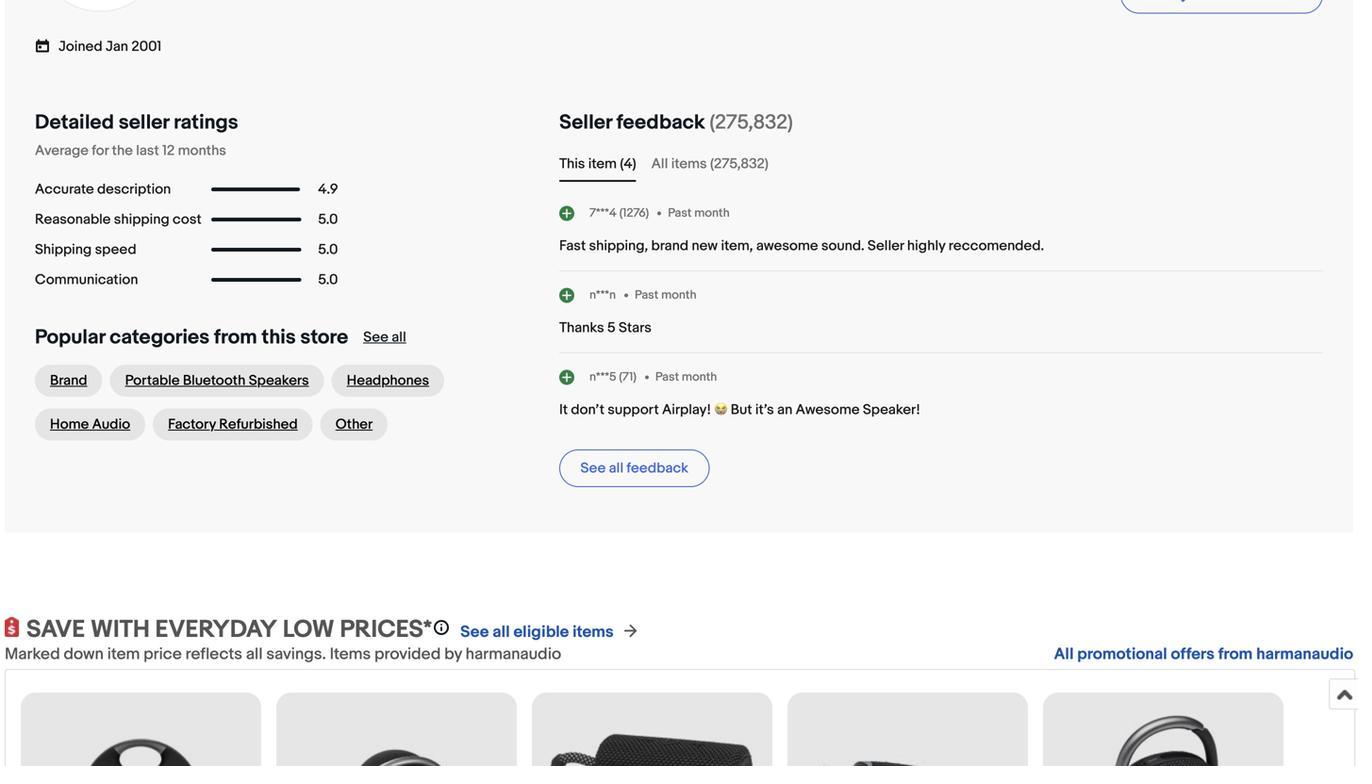 Task type: vqa. For each thing, say whether or not it's contained in the screenshot.
Other Link
yes



Task type: describe. For each thing, give the bounding box(es) containing it.
thanks
[[559, 320, 604, 337]]

see all link
[[363, 329, 406, 346]]

cost
[[173, 211, 202, 228]]

prices*
[[340, 616, 432, 645]]

past for stars
[[635, 288, 659, 303]]

price
[[144, 645, 182, 665]]

shipping
[[114, 211, 170, 228]]

eligible
[[514, 623, 569, 643]]

save with everyday low prices*
[[26, 616, 432, 645]]

sound.
[[822, 238, 865, 255]]

marked
[[5, 645, 60, 665]]

refurbished
[[219, 416, 298, 433]]

(275,832) for seller feedback (275,832)
[[710, 110, 793, 135]]

for
[[92, 142, 109, 159]]

provided
[[374, 645, 441, 665]]

all for see all eligible items
[[493, 623, 510, 643]]

2001
[[131, 38, 162, 55]]

factory
[[168, 416, 216, 433]]

seller feedback (275,832)
[[559, 110, 793, 135]]

store
[[300, 325, 348, 350]]

1 vertical spatial from
[[1219, 645, 1253, 665]]

see all
[[363, 329, 406, 346]]

portable bluetooth speakers
[[125, 373, 309, 390]]

(1276)
[[620, 206, 649, 221]]

average
[[35, 142, 89, 159]]

it
[[559, 402, 568, 419]]

all for all promotional offers from harmanaudio
[[1054, 645, 1074, 665]]

12
[[162, 142, 175, 159]]

1 vertical spatial feedback
[[627, 460, 689, 477]]

month for stars
[[661, 288, 697, 303]]

audio
[[92, 416, 130, 433]]

ratings
[[174, 110, 238, 135]]

offers
[[1171, 645, 1215, 665]]

see for see all feedback
[[581, 460, 606, 477]]

all right reflects
[[246, 645, 263, 665]]

average for the last 12 months
[[35, 142, 226, 159]]

communication
[[35, 272, 138, 289]]

item,
[[721, 238, 753, 255]]

n***5
[[590, 370, 617, 385]]

reasonable shipping cost
[[35, 211, 202, 228]]

speaker!
[[863, 402, 921, 419]]

see all feedback link
[[559, 450, 710, 488]]

month for support
[[682, 370, 717, 385]]

headphones link
[[332, 365, 444, 397]]

n***5 (71)
[[590, 370, 637, 385]]

save this seller harmanaudio image
[[1175, 0, 1192, 3]]

accurate
[[35, 181, 94, 198]]

4.9
[[318, 181, 338, 198]]

factory refurbished
[[168, 416, 298, 433]]

thanks 5 stars
[[559, 320, 652, 337]]

new
[[692, 238, 718, 255]]

detailed seller ratings
[[35, 110, 238, 135]]

reasonable
[[35, 211, 111, 228]]

😭
[[714, 402, 728, 419]]

all items (275,832)
[[652, 156, 769, 173]]

last
[[136, 142, 159, 159]]

seller
[[119, 110, 169, 135]]

shipping,
[[589, 238, 648, 255]]

this
[[559, 156, 585, 173]]

low
[[283, 616, 335, 645]]

all for all items (275,832)
[[652, 156, 668, 173]]

all for see all feedback
[[609, 460, 624, 477]]

other
[[336, 416, 373, 433]]

promotional
[[1078, 645, 1168, 665]]

factory refurbished link
[[153, 409, 313, 441]]

see for see all eligible items
[[460, 623, 489, 643]]

see all feedback
[[581, 460, 689, 477]]

don't
[[571, 402, 605, 419]]

brand
[[50, 373, 87, 390]]

accurate description
[[35, 181, 171, 198]]

by
[[444, 645, 462, 665]]

2 harmanaudio from the left
[[1257, 645, 1354, 665]]

1 vertical spatial item
[[107, 645, 140, 665]]

(275,832) for all items (275,832)
[[710, 156, 769, 173]]

it's
[[756, 402, 774, 419]]

home
[[50, 416, 89, 433]]

shipping
[[35, 241, 92, 258]]

with
[[91, 616, 150, 645]]



Task type: locate. For each thing, give the bounding box(es) containing it.
5
[[607, 320, 616, 337]]

2 (275,832) from the top
[[710, 156, 769, 173]]

items down seller feedback (275,832)
[[671, 156, 707, 173]]

0 horizontal spatial items
[[573, 623, 614, 643]]

past month up stars
[[635, 288, 697, 303]]

2 vertical spatial past
[[656, 370, 679, 385]]

0 vertical spatial all
[[652, 156, 668, 173]]

seller left highly
[[868, 238, 904, 255]]

save
[[26, 616, 85, 645]]

all
[[652, 156, 668, 173], [1054, 645, 1074, 665]]

see all eligible items link
[[460, 623, 614, 643]]

popular categories from this store
[[35, 325, 348, 350]]

all down the 'support'
[[609, 460, 624, 477]]

month down brand
[[661, 288, 697, 303]]

1 horizontal spatial item
[[588, 156, 617, 173]]

0 vertical spatial seller
[[559, 110, 612, 135]]

all right (4)
[[652, 156, 668, 173]]

1 vertical spatial all
[[1054, 645, 1074, 665]]

portable bluetooth speakers link
[[110, 365, 324, 397]]

this item (4)
[[559, 156, 636, 173]]

but
[[731, 402, 752, 419]]

see up headphones link on the left of the page
[[363, 329, 389, 346]]

0 horizontal spatial item
[[107, 645, 140, 665]]

the
[[112, 142, 133, 159]]

1 vertical spatial 5.0
[[318, 241, 338, 258]]

2 vertical spatial 5.0
[[318, 272, 338, 289]]

0 horizontal spatial seller
[[559, 110, 612, 135]]

0 vertical spatial item
[[588, 156, 617, 173]]

speakers
[[249, 373, 309, 390]]

description
[[97, 181, 171, 198]]

5.0 for speed
[[318, 241, 338, 258]]

feedback
[[617, 110, 705, 135], [627, 460, 689, 477]]

all promotional offers from harmanaudio link
[[1054, 645, 1354, 665]]

3 5.0 from the top
[[318, 272, 338, 289]]

0 vertical spatial past month
[[668, 206, 730, 221]]

awesome
[[796, 402, 860, 419]]

feedback up (4)
[[617, 110, 705, 135]]

detailed
[[35, 110, 114, 135]]

from left this
[[214, 325, 257, 350]]

0 horizontal spatial from
[[214, 325, 257, 350]]

see all eligible items
[[460, 623, 614, 643]]

see up by
[[460, 623, 489, 643]]

all inside tab list
[[652, 156, 668, 173]]

savings.
[[266, 645, 326, 665]]

see
[[363, 329, 389, 346], [581, 460, 606, 477], [460, 623, 489, 643]]

1 vertical spatial past
[[635, 288, 659, 303]]

seller up this item (4)
[[559, 110, 612, 135]]

marked down item price reflects all savings. items provided by harmanaudio
[[5, 645, 561, 665]]

past up brand
[[668, 206, 692, 221]]

month for brand
[[695, 206, 730, 221]]

(275,832)
[[710, 110, 793, 135], [710, 156, 769, 173]]

items
[[671, 156, 707, 173], [573, 623, 614, 643]]

month up new
[[695, 206, 730, 221]]

1 harmanaudio from the left
[[466, 645, 561, 665]]

1 horizontal spatial items
[[671, 156, 707, 173]]

all up headphones link on the left of the page
[[392, 329, 406, 346]]

brand link
[[35, 365, 102, 397]]

past month for stars
[[635, 288, 697, 303]]

text__icon wrapper image
[[35, 37, 58, 54]]

2 vertical spatial past month
[[656, 370, 717, 385]]

fast
[[559, 238, 586, 255]]

past for support
[[656, 370, 679, 385]]

(71)
[[619, 370, 637, 385]]

2 vertical spatial month
[[682, 370, 717, 385]]

1 vertical spatial see
[[581, 460, 606, 477]]

1 vertical spatial past month
[[635, 288, 697, 303]]

headphones
[[347, 373, 429, 390]]

0 vertical spatial month
[[695, 206, 730, 221]]

1 horizontal spatial from
[[1219, 645, 1253, 665]]

awesome
[[756, 238, 818, 255]]

1 horizontal spatial all
[[1054, 645, 1074, 665]]

see down don't
[[581, 460, 606, 477]]

tab list
[[559, 154, 1324, 175]]

0 horizontal spatial all
[[652, 156, 668, 173]]

item left price
[[107, 645, 140, 665]]

joined jan 2001
[[58, 38, 162, 55]]

1 horizontal spatial see
[[460, 623, 489, 643]]

month
[[695, 206, 730, 221], [661, 288, 697, 303], [682, 370, 717, 385]]

harmanaudio
[[466, 645, 561, 665], [1257, 645, 1354, 665]]

past month for brand
[[668, 206, 730, 221]]

0 horizontal spatial see
[[363, 329, 389, 346]]

1 vertical spatial (275,832)
[[710, 156, 769, 173]]

item inside tab list
[[588, 156, 617, 173]]

reflects
[[185, 645, 242, 665]]

past month
[[668, 206, 730, 221], [635, 288, 697, 303], [656, 370, 717, 385]]

popular
[[35, 325, 105, 350]]

fast shipping, brand new item, awesome sound. seller highly reccomended.
[[559, 238, 1044, 255]]

airplay!
[[662, 402, 711, 419]]

1 vertical spatial seller
[[868, 238, 904, 255]]

1 (275,832) from the top
[[710, 110, 793, 135]]

past for brand
[[668, 206, 692, 221]]

0 horizontal spatial harmanaudio
[[466, 645, 561, 665]]

month up airplay!
[[682, 370, 717, 385]]

1 vertical spatial items
[[573, 623, 614, 643]]

7***4
[[590, 206, 617, 221]]

past up airplay!
[[656, 370, 679, 385]]

0 vertical spatial 5.0
[[318, 211, 338, 228]]

reccomended.
[[949, 238, 1044, 255]]

past month for support
[[656, 370, 717, 385]]

0 vertical spatial past
[[668, 206, 692, 221]]

an
[[777, 402, 793, 419]]

1 horizontal spatial harmanaudio
[[1257, 645, 1354, 665]]

months
[[178, 142, 226, 159]]

past month up new
[[668, 206, 730, 221]]

see for see all
[[363, 329, 389, 346]]

(275,832) down seller feedback (275,832)
[[710, 156, 769, 173]]

0 vertical spatial items
[[671, 156, 707, 173]]

down
[[64, 645, 104, 665]]

n***n
[[590, 288, 616, 303]]

feedback down the 'support'
[[627, 460, 689, 477]]

other link
[[320, 409, 388, 441]]

1 5.0 from the top
[[318, 211, 338, 228]]

7***4 (1276)
[[590, 206, 649, 221]]

this
[[262, 325, 296, 350]]

0 vertical spatial feedback
[[617, 110, 705, 135]]

categories
[[110, 325, 210, 350]]

all left promotional
[[1054, 645, 1074, 665]]

0 vertical spatial see
[[363, 329, 389, 346]]

jan
[[106, 38, 128, 55]]

0 vertical spatial from
[[214, 325, 257, 350]]

home audio link
[[35, 409, 145, 441]]

2 horizontal spatial see
[[581, 460, 606, 477]]

(275,832) inside tab list
[[710, 156, 769, 173]]

everyday
[[155, 616, 277, 645]]

all left eligible in the left of the page
[[493, 623, 510, 643]]

it don't support airplay! 😭 but it's an awesome speaker!
[[559, 402, 921, 419]]

all promotional offers from harmanaudio
[[1054, 645, 1354, 665]]

support
[[608, 402, 659, 419]]

items right eligible in the left of the page
[[573, 623, 614, 643]]

home audio
[[50, 416, 130, 433]]

all for see all
[[392, 329, 406, 346]]

item
[[588, 156, 617, 173], [107, 645, 140, 665]]

items inside tab list
[[671, 156, 707, 173]]

joined
[[58, 38, 103, 55]]

1 vertical spatial month
[[661, 288, 697, 303]]

shipping speed
[[35, 241, 136, 258]]

0 vertical spatial (275,832)
[[710, 110, 793, 135]]

portable
[[125, 373, 180, 390]]

stars
[[619, 320, 652, 337]]

1 horizontal spatial seller
[[868, 238, 904, 255]]

2 vertical spatial see
[[460, 623, 489, 643]]

highly
[[907, 238, 946, 255]]

(275,832) up all items (275,832)
[[710, 110, 793, 135]]

past up stars
[[635, 288, 659, 303]]

2 5.0 from the top
[[318, 241, 338, 258]]

from right offers
[[1219, 645, 1253, 665]]

bluetooth
[[183, 373, 246, 390]]

5.0 for shipping
[[318, 211, 338, 228]]

tab list containing this item (4)
[[559, 154, 1324, 175]]

items
[[330, 645, 371, 665]]

brand
[[651, 238, 689, 255]]

speed
[[95, 241, 136, 258]]

item left (4)
[[588, 156, 617, 173]]

past month up airplay!
[[656, 370, 717, 385]]



